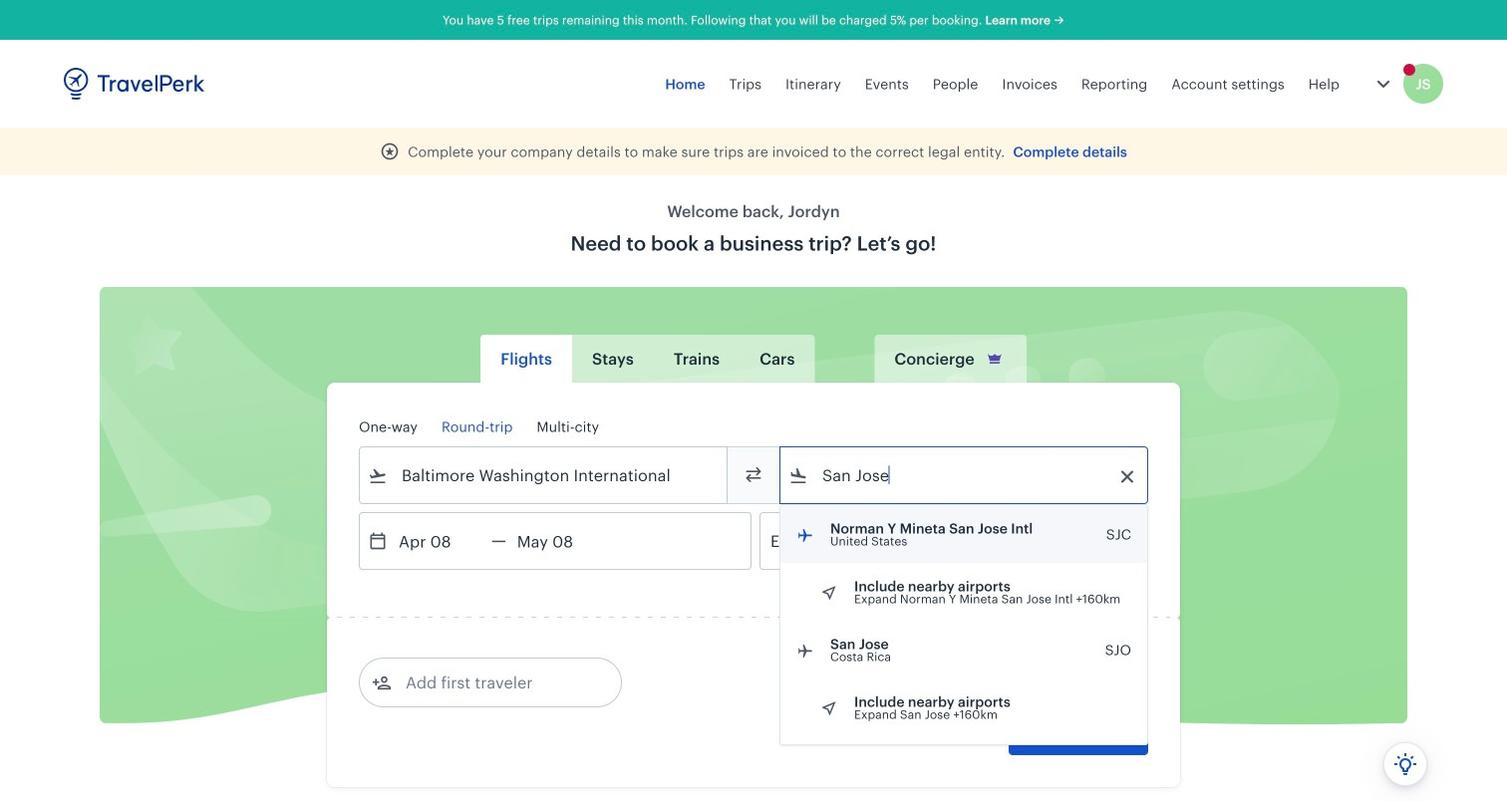 Task type: locate. For each thing, give the bounding box(es) containing it.
To search field
[[808, 460, 1121, 491]]

Add first traveler search field
[[392, 667, 599, 699]]

From search field
[[388, 460, 701, 491]]



Task type: describe. For each thing, give the bounding box(es) containing it.
Depart text field
[[388, 513, 491, 569]]

Return text field
[[506, 513, 610, 569]]



Task type: vqa. For each thing, say whether or not it's contained in the screenshot.
Add first traveler search box
yes



